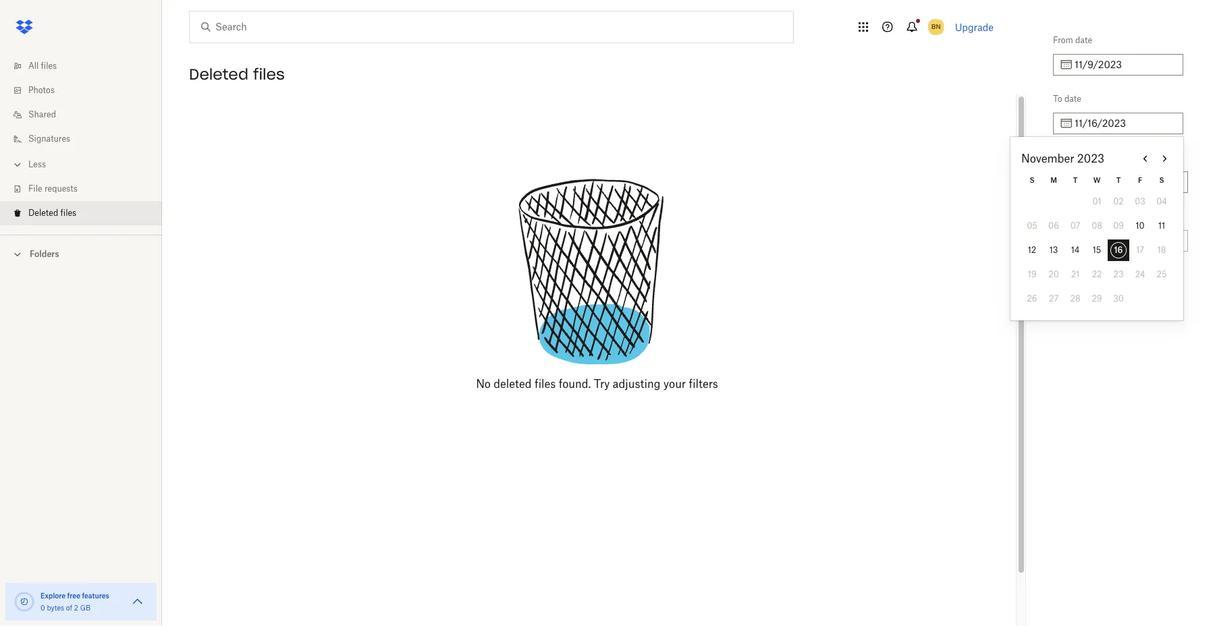 Task type: locate. For each thing, give the bounding box(es) containing it.
12 button
[[1021, 240, 1043, 261]]

to date
[[1053, 94, 1081, 104]]

date right from
[[1075, 35, 1092, 45]]

deleted files inside list item
[[28, 208, 76, 218]]

s left the m
[[1030, 176, 1035, 184]]

04
[[1157, 196, 1167, 207]]

date for to date
[[1065, 94, 1081, 104]]

file
[[28, 184, 42, 194]]

deleted
[[494, 377, 532, 391]]

adjusting
[[613, 377, 661, 391]]

t
[[1073, 176, 1078, 184], [1116, 176, 1121, 184]]

signatures
[[28, 134, 70, 144]]

27 button
[[1043, 288, 1065, 310]]

november
[[1021, 152, 1074, 165]]

0 vertical spatial date
[[1075, 35, 1092, 45]]

22 button
[[1086, 264, 1108, 286]]

from date
[[1053, 35, 1092, 45]]

folder
[[1063, 211, 1085, 221]]

s
[[1030, 176, 1035, 184], [1159, 176, 1164, 184]]

1 horizontal spatial deleted files
[[189, 65, 285, 84]]

2 vertical spatial deleted
[[28, 208, 58, 218]]

17
[[1136, 245, 1144, 255]]

27
[[1049, 294, 1059, 304]]

18 button
[[1151, 240, 1173, 261]]

0 horizontal spatial deleted
[[28, 208, 58, 218]]

filters
[[689, 377, 718, 391]]

02
[[1113, 196, 1124, 207]]

in
[[1053, 211, 1061, 221]]

2 horizontal spatial deleted
[[1053, 153, 1083, 163]]

november 2023
[[1021, 152, 1105, 165]]

s up 04
[[1159, 176, 1164, 184]]

08
[[1092, 221, 1102, 231]]

21 button
[[1065, 264, 1086, 286]]

06
[[1048, 221, 1059, 231]]

2 t from the left
[[1116, 176, 1121, 184]]

deleted files link
[[11, 201, 162, 225]]

23
[[1114, 269, 1124, 279]]

1 vertical spatial deleted files
[[28, 208, 76, 218]]

0 horizontal spatial deleted files
[[28, 208, 76, 218]]

found.
[[559, 377, 591, 391]]

1 horizontal spatial t
[[1116, 176, 1121, 184]]

20
[[1049, 269, 1059, 279]]

20 button
[[1043, 264, 1065, 286]]

1 horizontal spatial s
[[1159, 176, 1164, 184]]

1 vertical spatial date
[[1065, 94, 1081, 104]]

of
[[66, 604, 72, 612]]

deleted
[[189, 65, 248, 84], [1053, 153, 1083, 163], [28, 208, 58, 218]]

14 button
[[1065, 240, 1086, 261]]

01
[[1093, 196, 1101, 207]]

date
[[1075, 35, 1092, 45], [1065, 94, 1081, 104]]

25 button
[[1151, 264, 1173, 286]]

03 button
[[1129, 191, 1151, 213]]

your
[[663, 377, 686, 391]]

date right to
[[1065, 94, 1081, 104]]

26
[[1027, 294, 1037, 304]]

0 horizontal spatial s
[[1030, 176, 1035, 184]]

From date text field
[[1075, 57, 1175, 72]]

0 horizontal spatial t
[[1073, 176, 1078, 184]]

list
[[0, 46, 162, 235]]

t left w
[[1073, 176, 1078, 184]]

by
[[1085, 153, 1094, 163]]

requests
[[44, 184, 77, 194]]

1 horizontal spatial deleted
[[189, 65, 248, 84]]

06 button
[[1043, 215, 1065, 237]]

t up 02
[[1116, 176, 1121, 184]]

quota usage element
[[14, 591, 35, 613]]

dropbox image
[[11, 14, 38, 41]]

deleted files
[[189, 65, 285, 84], [28, 208, 76, 218]]

try
[[594, 377, 610, 391]]

deleted by
[[1053, 153, 1094, 163]]

11
[[1158, 221, 1165, 231]]

files
[[41, 61, 57, 71], [253, 65, 285, 84], [60, 208, 76, 218], [535, 377, 556, 391]]

from
[[1053, 35, 1073, 45]]

28 button
[[1065, 288, 1086, 310]]

04 button
[[1151, 191, 1173, 213]]

deleted inside "deleted files" link
[[28, 208, 58, 218]]

list containing all files
[[0, 46, 162, 235]]

16 button
[[1108, 240, 1129, 261]]

gb
[[80, 604, 91, 612]]

shared link
[[11, 103, 162, 127]]

09 button
[[1108, 215, 1129, 237]]

10
[[1136, 221, 1145, 231]]

12
[[1028, 245, 1036, 255]]

26 button
[[1021, 288, 1043, 310]]



Task type: describe. For each thing, give the bounding box(es) containing it.
07 button
[[1065, 215, 1086, 237]]

date for from date
[[1075, 35, 1092, 45]]

signatures link
[[11, 127, 162, 151]]

less image
[[11, 158, 24, 171]]

23 button
[[1108, 264, 1129, 286]]

w
[[1093, 176, 1101, 184]]

25
[[1157, 269, 1167, 279]]

0 vertical spatial deleted files
[[189, 65, 285, 84]]

30
[[1113, 294, 1124, 304]]

folders button
[[0, 244, 162, 264]]

files inside list item
[[60, 208, 76, 218]]

explore
[[41, 592, 66, 600]]

0
[[41, 604, 45, 612]]

0 vertical spatial deleted
[[189, 65, 248, 84]]

28
[[1070, 294, 1080, 304]]

all
[[28, 61, 39, 71]]

05 button
[[1021, 215, 1043, 237]]

03
[[1135, 196, 1145, 207]]

file requests
[[28, 184, 77, 194]]

deleted files list item
[[0, 201, 162, 225]]

shared
[[28, 109, 56, 119]]

photos
[[28, 85, 55, 95]]

in folder
[[1053, 211, 1085, 221]]

f
[[1138, 176, 1142, 184]]

2 s from the left
[[1159, 176, 1164, 184]]

24
[[1135, 269, 1145, 279]]

photos link
[[11, 78, 162, 103]]

07
[[1071, 221, 1080, 231]]

all files link
[[11, 54, 162, 78]]

24 button
[[1129, 264, 1151, 286]]

no
[[476, 377, 491, 391]]

To date text field
[[1075, 116, 1175, 131]]

13
[[1050, 245, 1058, 255]]

02 button
[[1108, 191, 1129, 213]]

free
[[67, 592, 80, 600]]

folders
[[30, 249, 59, 259]]

16
[[1114, 245, 1123, 255]]

15
[[1093, 245, 1101, 255]]

1 vertical spatial deleted
[[1053, 153, 1083, 163]]

19
[[1028, 269, 1037, 279]]

08 button
[[1086, 215, 1108, 237]]

less
[[28, 159, 46, 169]]

2
[[74, 604, 78, 612]]

to
[[1053, 94, 1062, 104]]

01 button
[[1086, 191, 1108, 213]]

05
[[1027, 221, 1037, 231]]

file requests link
[[11, 177, 162, 201]]

29 button
[[1086, 288, 1108, 310]]

features
[[82, 592, 109, 600]]

09
[[1113, 221, 1124, 231]]

explore free features 0 bytes of 2 gb
[[41, 592, 109, 612]]

19 button
[[1021, 264, 1043, 286]]

11 button
[[1151, 215, 1173, 237]]

30 button
[[1108, 288, 1129, 310]]

14
[[1071, 245, 1080, 255]]

all files
[[28, 61, 57, 71]]

21
[[1071, 269, 1080, 279]]

m
[[1051, 176, 1057, 184]]

17 button
[[1129, 240, 1151, 261]]

2023
[[1077, 152, 1105, 165]]

upgrade
[[955, 21, 994, 33]]

10 button
[[1129, 215, 1151, 237]]

13 button
[[1043, 240, 1065, 261]]

1 t from the left
[[1073, 176, 1078, 184]]

1 s from the left
[[1030, 176, 1035, 184]]

bytes
[[47, 604, 64, 612]]

upgrade link
[[955, 21, 994, 33]]

18
[[1158, 245, 1166, 255]]

15 button
[[1086, 240, 1108, 261]]

22
[[1092, 269, 1102, 279]]

no deleted files found. try adjusting your filters
[[476, 377, 718, 391]]



Task type: vqa. For each thing, say whether or not it's contained in the screenshot.
Highlight
no



